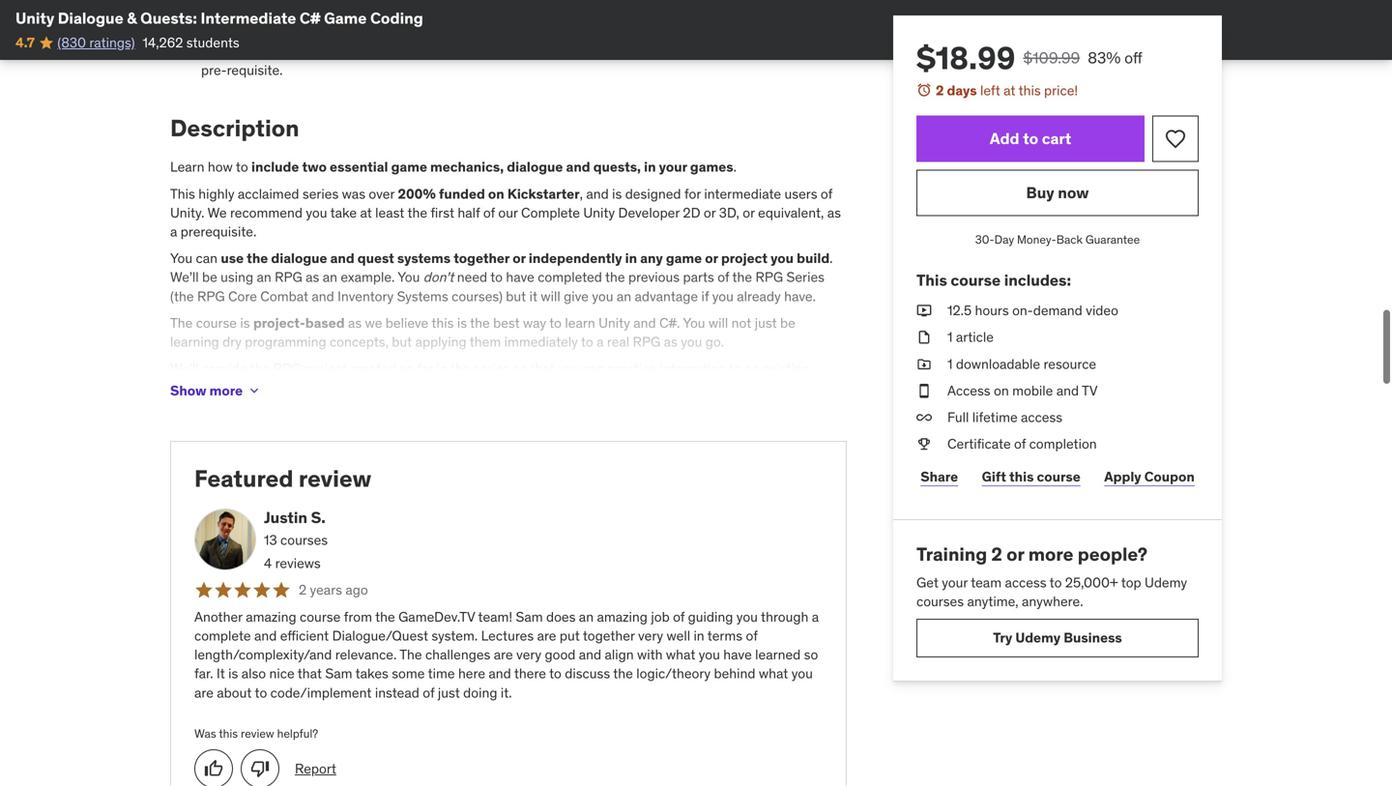 Task type: locate. For each thing, give the bounding box(es) containing it.
and inside and no knowledge of the project will be required.
[[662, 379, 685, 396]]

dialogue
[[58, 8, 124, 28]]

0 vertical spatial equivalent,
[[752, 42, 818, 60]]

of inside and no knowledge of the project will be required.
[[776, 379, 788, 396]]

xsmall image inside show more button
[[247, 383, 262, 399]]

you up terms
[[737, 608, 758, 626]]

2 up team on the right bottom of page
[[992, 543, 1003, 566]]

an inside we'll provide the rpg project created so far in the series so that you can practice integrating to an existing complex project.
[[745, 360, 760, 377]]

first down funded
[[431, 204, 455, 221]]

courses down get
[[917, 593, 964, 610]]

in inside another amazing course from the gamedev.tv team! sam does an amazing job of guiding you through a complete and efficient dialogue/quest system. lectures are put together very well in terms of length/complexity/and relevance. the challenges are very good and align with what you have learned so far. it is also nice that sam takes some time here and there to discuss the logic/theory behind what you are about to code/implement instead of just doing it.
[[694, 627, 705, 645]]

of down full lifetime access
[[1014, 435, 1026, 453]]

access up anywhere.
[[1005, 574, 1047, 591]]

1 vertical spatial series
[[474, 360, 510, 377]]

2 horizontal spatial so
[[804, 646, 818, 663]]

completed
[[538, 269, 602, 286]]

game up "200%" at the top left of page
[[391, 158, 427, 176]]

course down completion
[[1037, 468, 1081, 485]]

are
[[537, 627, 557, 645], [494, 646, 513, 663], [194, 684, 214, 701]]

will
[[541, 287, 561, 305], [709, 314, 728, 332], [216, 398, 236, 415]]

access on mobile and tv
[[948, 382, 1098, 399]]

2 horizontal spatial 2
[[992, 543, 1003, 566]]

0 vertical spatial but
[[506, 287, 526, 305]]

2 vertical spatial your
[[942, 574, 968, 591]]

two
[[302, 158, 327, 176]]

mark as unhelpful image
[[250, 759, 270, 779]]

1 vertical spatial complete
[[521, 204, 580, 221]]

0 vertical spatial dialogue
[[507, 158, 563, 176]]

unity inside the we recommend you take at least the first half of our complete unity developer 2d or 3d, or equivalent, as a pre-requisite.
[[577, 42, 609, 60]]

1 vertical spatial project
[[304, 360, 347, 377]]

discuss
[[565, 665, 610, 682]]

1 vertical spatial on
[[994, 382, 1009, 399]]

0 vertical spatial .
[[734, 158, 737, 176]]

can left use
[[196, 250, 218, 267]]

least
[[369, 42, 398, 60], [375, 204, 405, 221]]

series inside we'll provide the rpg project created so far in the series so that you can practice integrating to an existing complex project.
[[474, 360, 510, 377]]

0 horizontal spatial this
[[170, 185, 195, 202]]

money-
[[1017, 232, 1057, 247]]

you up (the
[[170, 250, 193, 267]]

3d, inside , and is designed for intermediate users of unity. we recommend you take at least the first half of our complete unity developer 2d or 3d, or equivalent, as a prerequisite.
[[719, 204, 740, 221]]

0 horizontal spatial sam
[[325, 665, 352, 682]]

as inside , and is designed for intermediate users of unity. we recommend you take at least the first half of our complete unity developer 2d or 3d, or equivalent, as a prerequisite.
[[828, 204, 841, 221]]

this highly acclaimed series was over 200% funded on kickstarter
[[170, 185, 580, 202]]

2d
[[677, 42, 694, 60], [683, 204, 701, 221]]

1 vertical spatial least
[[375, 204, 405, 221]]

the course is project-based
[[170, 314, 345, 332]]

. we'll be using an rpg as an example. you
[[170, 250, 833, 286]]

developer inside the we recommend you take at least the first half of our complete unity developer 2d or 3d, or equivalent, as a pre-requisite.
[[612, 42, 674, 60]]

your right get
[[942, 574, 968, 591]]

2 horizontal spatial are
[[537, 627, 557, 645]]

1 vertical spatial be
[[780, 314, 796, 332]]

highly
[[198, 185, 235, 202]]

just right not
[[755, 314, 777, 332]]

2 vertical spatial be
[[239, 398, 254, 415]]

1 horizontal spatial sam
[[516, 608, 543, 626]]

what
[[666, 646, 696, 663], [759, 665, 788, 682]]

1 horizontal spatial just
[[755, 314, 777, 332]]

0 horizontal spatial your
[[306, 16, 332, 33]]

0 vertical spatial are
[[537, 627, 557, 645]]

0 vertical spatial take
[[324, 42, 351, 60]]

1 vertical spatial but
[[392, 333, 412, 351]]

1 vertical spatial .
[[830, 250, 833, 267]]

we'll inside we'll provide the rpg project created so far in the series so that you can practice integrating to an existing complex project.
[[170, 360, 199, 377]]

your up for
[[659, 158, 687, 176]]

to up immediately on the top of page
[[550, 314, 562, 332]]

0 horizontal spatial project
[[170, 398, 213, 415]]

was
[[342, 185, 366, 202]]

equivalent,
[[752, 42, 818, 60], [758, 204, 824, 221]]

ago
[[346, 581, 368, 599]]

sam up code/implement
[[325, 665, 352, 682]]

lectures
[[481, 627, 534, 645]]

we up pre-
[[201, 42, 220, 60]]

more down "provide"
[[210, 382, 243, 399]]

0 horizontal spatial .
[[734, 158, 737, 176]]

0 horizontal spatial very
[[516, 646, 542, 663]]

rpg inside we'll provide the rpg project created so far in the series so that you can practice integrating to an existing complex project.
[[273, 360, 301, 377]]

and up ,
[[566, 158, 590, 176]]

the right use
[[247, 250, 268, 267]]

half inside the we recommend you take at least the first half of our complete unity developer 2d or 3d, or equivalent, as a pre-requisite.
[[451, 42, 474, 60]]

0 vertical spatial 2
[[936, 82, 944, 99]]

first inside the we recommend you take at least the first half of our complete unity developer 2d or 3d, or equivalent, as a pre-requisite.
[[424, 42, 448, 60]]

equivalent, inside , and is designed for intermediate users of unity. we recommend you take at least the first half of our complete unity developer 2d or 3d, or equivalent, as a prerequisite.
[[758, 204, 824, 221]]

we'll inside . we'll be using an rpg as an example. you
[[170, 269, 199, 286]]

have up it at the left top of the page
[[506, 269, 535, 286]]

have
[[506, 269, 535, 286], [724, 646, 752, 663]]

first
[[424, 42, 448, 60], [431, 204, 455, 221]]

1 horizontal spatial amazing
[[597, 608, 648, 626]]

the inside another amazing course from the gamedev.tv team! sam does an amazing job of guiding you through a complete and efficient dialogue/quest system. lectures are put together very well in terms of length/complexity/and relevance. the challenges are very good and align with what you have learned so far. it is also nice that sam takes some time here and there to discuss the logic/theory behind what you are about to code/implement instead of just doing it.
[[400, 646, 422, 663]]

integrating
[[660, 360, 726, 377]]

1 vertical spatial the
[[400, 646, 422, 663]]

0 vertical spatial what
[[666, 646, 696, 663]]

0 vertical spatial half
[[451, 42, 474, 60]]

at inside the we recommend you take at least the first half of our complete unity developer 2d or 3d, or equivalent, as a pre-requisite.
[[354, 42, 366, 60]]

0 horizontal spatial but
[[392, 333, 412, 351]]

2 vertical spatial are
[[194, 684, 214, 701]]

amazing up align
[[597, 608, 648, 626]]

this right gift
[[1010, 468, 1034, 485]]

we recommend you take at least the first half of our complete unity developer 2d or 3d, or equivalent, as a pre-requisite.
[[201, 42, 845, 79]]

0 vertical spatial game
[[391, 158, 427, 176]]

udemy right top
[[1145, 574, 1188, 591]]

cart
[[1042, 129, 1072, 148]]

good
[[545, 646, 576, 663]]

this right was at bottom
[[219, 726, 238, 741]]

least down round
[[369, 42, 398, 60]]

1 we'll from the top
[[170, 269, 199, 286]]

designed
[[625, 185, 681, 202]]

have.
[[784, 287, 816, 305]]

share button
[[917, 458, 963, 496]]

align
[[605, 646, 634, 663]]

half down funded
[[458, 204, 480, 221]]

12.5
[[948, 302, 972, 319]]

justin
[[264, 508, 308, 528]]

half inside , and is designed for intermediate users of unity. we recommend you take at least the first half of our complete unity developer 2d or 3d, or equivalent, as a prerequisite.
[[458, 204, 480, 221]]

2 horizontal spatial your
[[942, 574, 968, 591]]

1 vertical spatial will
[[709, 314, 728, 332]]

0 vertical spatial at
[[354, 42, 366, 60]]

1 horizontal spatial be
[[239, 398, 254, 415]]

will inside as we believe this is the best way to learn unity and c#. you will not just be learning dry programming concepts, but applying them immediately to a real rpg as you go.
[[709, 314, 728, 332]]

you up students
[[201, 16, 224, 33]]

2 horizontal spatial be
[[780, 314, 796, 332]]

and up example.
[[330, 250, 355, 267]]

way up immediately on the top of page
[[523, 314, 547, 332]]

practice
[[608, 360, 657, 377]]

this for this course includes:
[[917, 270, 948, 290]]

just down time
[[438, 684, 460, 701]]

1 horizontal spatial the
[[400, 646, 422, 663]]

recommend down acclaimed
[[230, 204, 303, 221]]

2 vertical spatial will
[[216, 398, 236, 415]]

it.
[[501, 684, 512, 701]]

the down applying
[[451, 360, 470, 377]]

2 vertical spatial at
[[360, 204, 372, 221]]

and left c#. at left
[[634, 314, 656, 332]]

this left price!
[[1019, 82, 1041, 99]]

be inside . we'll be using an rpg as an example. you
[[202, 269, 217, 286]]

of right parts
[[718, 269, 730, 286]]

the
[[170, 314, 193, 332], [400, 646, 422, 663]]

an up knowledge
[[745, 360, 760, 377]]

1 horizontal spatial will
[[541, 287, 561, 305]]

and left no
[[662, 379, 685, 396]]

complete inside the we recommend you take at least the first half of our complete unity developer 2d or 3d, or equivalent, as a pre-requisite.
[[515, 42, 574, 60]]

way inside as we believe this is the best way to learn unity and c#. you will not just be learning dry programming concepts, but applying them immediately to a real rpg as you go.
[[523, 314, 547, 332]]

so right learned
[[804, 646, 818, 663]]

1 horizontal spatial together
[[583, 627, 635, 645]]

1 horizontal spatial project
[[304, 360, 347, 377]]

1 horizontal spatial courses
[[917, 593, 964, 610]]

an left example.
[[323, 269, 338, 286]]

2 vertical spatial xsmall image
[[917, 435, 932, 454]]

the down unity's
[[401, 42, 421, 60]]

1 vertical spatial what
[[759, 665, 788, 682]]

together up align
[[583, 627, 635, 645]]

0 vertical spatial this
[[170, 185, 195, 202]]

that inside we'll provide the rpg project created so far in the series so that you can practice integrating to an existing complex project.
[[530, 360, 555, 377]]

0 horizontal spatial amazing
[[246, 608, 297, 626]]

courses up the reviews
[[280, 532, 328, 549]]

will inside and no knowledge of the project will be required.
[[216, 398, 236, 415]]

alarm image
[[917, 82, 932, 98]]

we'll up (the
[[170, 269, 199, 286]]

together inside another amazing course from the gamedev.tv team! sam does an amazing job of guiding you through a complete and efficient dialogue/quest system. lectures are put together very well in terms of length/complexity/and relevance. the challenges are very good and align with what you have learned so far. it is also nice that sam takes some time here and there to discuss the logic/theory behind what you are about to code/implement instead of just doing it.
[[583, 627, 635, 645]]

1 horizontal spatial have
[[724, 646, 752, 663]]

you right if
[[712, 287, 734, 305]]

no
[[688, 379, 703, 396]]

1 vertical spatial our
[[498, 204, 518, 221]]

the inside , and is designed for intermediate users of unity. we recommend you take at least the first half of our complete unity developer 2d or 3d, or equivalent, as a prerequisite.
[[408, 204, 427, 221]]

1 up access
[[948, 355, 953, 373]]

report button
[[295, 759, 336, 778]]

2 horizontal spatial project
[[721, 250, 768, 267]]

0 horizontal spatial udemy
[[1016, 629, 1061, 647]]

0 vertical spatial access
[[1021, 409, 1063, 426]]

you right c#. at left
[[683, 314, 706, 332]]

0 horizontal spatial courses
[[280, 532, 328, 549]]

course up efficient
[[300, 608, 341, 626]]

can left practice
[[583, 360, 604, 377]]

courses inside justin s. 13 courses 4 reviews
[[280, 532, 328, 549]]

training 2 or more people? get your team access to 25,000+ top udemy courses anytime, anywhere.
[[917, 543, 1188, 610]]

and inside the need to have completed the previous parts of the rpg series (the rpg core combat and inventory systems courses) but it will give you an advantage if you already have.
[[312, 287, 334, 305]]

an inside another amazing course from the gamedev.tv team! sam does an amazing job of guiding you through a complete and efficient dialogue/quest system. lectures are put together very well in terms of length/complexity/and relevance. the challenges are very good and align with what you have learned so far. it is also nice that sam takes some time here and there to discuss the logic/theory behind what you are about to code/implement instead of just doing it.
[[579, 608, 594, 626]]

2d inside , and is designed for intermediate users of unity. we recommend you take at least the first half of our complete unity developer 2d or 3d, or equivalent, as a prerequisite.
[[683, 204, 701, 221]]

take inside , and is designed for intermediate users of unity. we recommend you take at least the first half of our complete unity developer 2d or 3d, or equivalent, as a prerequisite.
[[330, 204, 357, 221]]

first down unity's
[[424, 42, 448, 60]]

1 vertical spatial very
[[516, 646, 542, 663]]

mark as helpful image
[[204, 759, 223, 779]]

is
[[612, 185, 622, 202], [240, 314, 250, 332], [457, 314, 467, 332], [228, 665, 238, 682]]

the down existing
[[791, 379, 810, 396]]

udemy right 'try'
[[1016, 629, 1061, 647]]

course up 12.5
[[951, 270, 1001, 290]]

will right it at the left top of the page
[[541, 287, 561, 305]]

is down "quests,"
[[612, 185, 622, 202]]

project down concepts,
[[304, 360, 347, 377]]

xsmall image
[[170, 42, 186, 61], [917, 301, 932, 320], [917, 328, 932, 347], [917, 381, 932, 400], [247, 383, 262, 399], [917, 408, 932, 427]]

downloadable
[[956, 355, 1041, 373]]

together up need
[[454, 250, 510, 267]]

you down immediately on the top of page
[[558, 360, 580, 377]]

1 vertical spatial 2d
[[683, 204, 701, 221]]

3d,
[[713, 42, 733, 60], [719, 204, 740, 221]]

project-
[[253, 314, 305, 332]]

3d, inside the we recommend you take at least the first half of our complete unity developer 2d or 3d, or equivalent, as a pre-requisite.
[[713, 42, 733, 60]]

1 1 from the top
[[948, 328, 953, 346]]

this up applying
[[432, 314, 454, 332]]

rpg inside as we believe this is the best way to learn unity and c#. you will not just be learning dry programming concepts, but applying them immediately to a real rpg as you go.
[[633, 333, 661, 351]]

our inside , and is designed for intermediate users of unity. we recommend you take at least the first half of our complete unity developer 2d or 3d, or equivalent, as a prerequisite.
[[498, 204, 518, 221]]

at right left
[[1004, 82, 1016, 99]]

this
[[1019, 82, 1041, 99], [432, 314, 454, 332], [1010, 468, 1034, 485], [219, 726, 238, 741]]

just inside another amazing course from the gamedev.tv team! sam does an amazing job of guiding you through a complete and efficient dialogue/quest system. lectures are put together very well in terms of length/complexity/and relevance. the challenges are very good and align with what you have learned so far. it is also nice that sam takes some time here and there to discuss the logic/theory behind what you are about to code/implement instead of just doing it.
[[438, 684, 460, 701]]

.
[[734, 158, 737, 176], [830, 250, 833, 267]]

to inside the need to have completed the previous parts of the rpg series (the rpg core combat and inventory systems courses) but it will give you an advantage if you already have.
[[491, 269, 503, 286]]

about
[[217, 684, 252, 701]]

access down mobile
[[1021, 409, 1063, 426]]

back
[[1057, 232, 1083, 247]]

1 vertical spatial your
[[659, 158, 687, 176]]

so down immediately on the top of page
[[513, 360, 527, 377]]

dialogue up kickstarter
[[507, 158, 563, 176]]

,
[[580, 185, 583, 202]]

systems
[[397, 287, 448, 305]]

0 vertical spatial will
[[541, 287, 561, 305]]

dialogue
[[507, 158, 563, 176], [271, 250, 327, 267]]

efficient
[[280, 627, 329, 645]]

a
[[838, 42, 845, 60], [170, 223, 177, 240], [597, 333, 604, 351], [812, 608, 819, 626]]

how
[[208, 158, 233, 176]]

1 horizontal spatial series
[[474, 360, 510, 377]]

you down learned
[[792, 665, 813, 682]]

0 vertical spatial more
[[210, 382, 243, 399]]

is right 'it'
[[228, 665, 238, 682]]

xsmall image left access
[[917, 381, 932, 400]]

series down two
[[303, 185, 339, 202]]

will down project.
[[216, 398, 236, 415]]

0 horizontal spatial have
[[506, 269, 535, 286]]

to inside we'll provide the rpg project created so far in the series so that you can practice integrating to an existing complex project.
[[729, 360, 742, 377]]

25,000+
[[1066, 574, 1119, 591]]

we down highly
[[208, 204, 227, 221]]

2 we'll from the top
[[170, 360, 199, 377]]

the inside as we believe this is the best way to learn unity and c#. you will not just be learning dry programming concepts, but applying them immediately to a real rpg as you go.
[[470, 314, 490, 332]]

0 horizontal spatial on
[[488, 185, 505, 202]]

there
[[514, 665, 546, 682]]

way
[[335, 16, 359, 33], [523, 314, 547, 332]]

0 horizontal spatial so
[[400, 360, 414, 377]]

in inside we'll provide the rpg project created so far in the series so that you can practice integrating to an existing complex project.
[[437, 360, 448, 377]]

in right well
[[694, 627, 705, 645]]

is up applying
[[457, 314, 467, 332]]

1 left article
[[948, 328, 953, 346]]

complete inside , and is designed for intermediate users of unity. we recommend you take at least the first half of our complete unity developer 2d or 3d, or equivalent, as a prerequisite.
[[521, 204, 580, 221]]

dialogue up the combat
[[271, 250, 327, 267]]

apply coupon button
[[1101, 458, 1199, 496]]

be left using
[[202, 269, 217, 286]]

now
[[1058, 183, 1089, 203]]

1 vertical spatial courses
[[917, 593, 964, 610]]

job
[[651, 608, 670, 626]]

applying
[[415, 333, 467, 351]]

2 horizontal spatial will
[[709, 314, 728, 332]]

already
[[737, 287, 781, 305]]

from
[[344, 608, 372, 626]]

price!
[[1044, 82, 1078, 99]]

0 vertical spatial 1
[[948, 328, 953, 346]]

gift this course
[[982, 468, 1081, 485]]

to up anywhere.
[[1050, 574, 1062, 591]]

to inside training 2 or more people? get your team access to 25,000+ top udemy courses anytime, anywhere.
[[1050, 574, 1062, 591]]

83%
[[1088, 48, 1121, 68]]

0 vertical spatial be
[[202, 269, 217, 286]]

13
[[264, 532, 277, 549]]

0 vertical spatial together
[[454, 250, 510, 267]]

xsmall image for access
[[917, 408, 932, 427]]

xsmall image down "provide"
[[247, 383, 262, 399]]

0 vertical spatial just
[[755, 314, 777, 332]]

that
[[530, 360, 555, 377], [298, 665, 322, 682]]

1 vertical spatial have
[[724, 646, 752, 663]]

0 vertical spatial project
[[721, 250, 768, 267]]

more up anywhere.
[[1029, 543, 1074, 566]]

1 vertical spatial developer
[[618, 204, 680, 221]]

show more button
[[170, 372, 262, 410]]

of down existing
[[776, 379, 788, 396]]

be
[[202, 269, 217, 286], [780, 314, 796, 332], [239, 398, 254, 415]]

1 for 1 downloadable resource
[[948, 355, 953, 373]]

least down 'over'
[[375, 204, 405, 221]]

doing
[[463, 684, 498, 701]]

1 vertical spatial more
[[1029, 543, 1074, 566]]

as we believe this is the best way to learn unity and c#. you will not just be learning dry programming concepts, but applying them immediately to a real rpg as you go.
[[170, 314, 796, 351]]

review up 'mark as unhelpful' 'icon'
[[241, 726, 274, 741]]

programming
[[245, 333, 326, 351]]

build
[[797, 250, 830, 267]]

but left it at the left top of the page
[[506, 287, 526, 305]]

0 vertical spatial xsmall image
[[170, 15, 186, 34]]

2 right alarm image
[[936, 82, 944, 99]]

anytime,
[[968, 593, 1019, 610]]

1 horizontal spatial this
[[917, 270, 948, 290]]

xsmall image
[[170, 15, 186, 34], [917, 355, 932, 374], [917, 435, 932, 454]]

a inside as we believe this is the best way to learn unity and c#. you will not just be learning dry programming concepts, but applying them immediately to a real rpg as you go.
[[597, 333, 604, 351]]

unity dialogue & quests: intermediate c# game coding
[[15, 8, 423, 28]]

project up already
[[721, 250, 768, 267]]

0 vertical spatial least
[[369, 42, 398, 60]]

xsmall image left the 1 article
[[917, 328, 932, 347]]

we inside the we recommend you take at least the first half of our complete unity developer 2d or 3d, or equivalent, as a pre-requisite.
[[201, 42, 220, 60]]

1 horizontal spatial very
[[638, 627, 663, 645]]

0 vertical spatial courses
[[280, 532, 328, 549]]

0 vertical spatial that
[[530, 360, 555, 377]]

very up there
[[516, 646, 542, 663]]

2 1 from the top
[[948, 355, 953, 373]]

rpg right real
[[633, 333, 661, 351]]

unity
[[15, 8, 54, 28], [577, 42, 609, 60], [584, 204, 615, 221], [599, 314, 630, 332]]

is inside another amazing course from the gamedev.tv team! sam does an amazing job of guiding you through a complete and efficient dialogue/quest system. lectures are put together very well in terms of length/complexity/and relevance. the challenges are very good and align with what you have learned so far. it is also nice that sam takes some time here and there to discuss the logic/theory behind what you are about to code/implement instead of just doing it.
[[228, 665, 238, 682]]

project inside and no knowledge of the project will be required.
[[170, 398, 213, 415]]

1 horizontal spatial that
[[530, 360, 555, 377]]

full
[[948, 409, 969, 426]]

take inside the we recommend you take at least the first half of our complete unity developer 2d or 3d, or equivalent, as a pre-requisite.
[[324, 42, 351, 60]]

be inside and no knowledge of the project will be required.
[[239, 398, 254, 415]]

1 vertical spatial game
[[666, 250, 702, 267]]

1 vertical spatial 2
[[992, 543, 1003, 566]]

0 vertical spatial way
[[335, 16, 359, 33]]

requisite.
[[227, 61, 283, 79]]

course up dry
[[196, 314, 237, 332]]

get
[[917, 574, 939, 591]]

1 horizontal spatial but
[[506, 287, 526, 305]]

1 horizontal spatial can
[[583, 360, 604, 377]]

try udemy business
[[993, 629, 1123, 647]]

on
[[488, 185, 505, 202], [994, 382, 1009, 399]]

the up some
[[400, 646, 422, 663]]

2d inside the we recommend you take at least the first half of our complete unity developer 2d or 3d, or equivalent, as a pre-requisite.
[[677, 42, 694, 60]]

need
[[457, 269, 488, 286]]

a inside , and is designed for intermediate users of unity. we recommend you take at least the first half of our complete unity developer 2d or 3d, or equivalent, as a prerequisite.
[[170, 223, 177, 240]]

your right 'know'
[[306, 16, 332, 33]]

xsmall image left 12.5
[[917, 301, 932, 320]]

at inside , and is designed for intermediate users of unity. we recommend you take at least the first half of our complete unity developer 2d or 3d, or equivalent, as a prerequisite.
[[360, 204, 372, 221]]

1 vertical spatial this
[[917, 270, 948, 290]]

are down the lectures
[[494, 646, 513, 663]]

you inside the we recommend you take at least the first half of our complete unity developer 2d or 3d, or equivalent, as a pre-requisite.
[[300, 42, 321, 60]]

be inside as we believe this is the best way to learn unity and c#. you will not just be learning dry programming concepts, but applying them immediately to a real rpg as you go.
[[780, 314, 796, 332]]

1 vertical spatial equivalent,
[[758, 204, 824, 221]]

0 vertical spatial sam
[[516, 608, 543, 626]]

an inside the need to have completed the previous parts of the rpg series (the rpg core combat and inventory systems courses) but it will give you an advantage if you already have.
[[617, 287, 632, 305]]

0 horizontal spatial that
[[298, 665, 322, 682]]

reviews
[[275, 554, 321, 572]]

have inside the need to have completed the previous parts of the rpg series (the rpg core combat and inventory systems courses) but it will give you an advantage if you already have.
[[506, 269, 535, 286]]

0 vertical spatial developer
[[612, 42, 674, 60]]

far.
[[194, 665, 213, 682]]

coding
[[370, 8, 423, 28]]

we inside , and is designed for intermediate users of unity. we recommend you take at least the first half of our complete unity developer 2d or 3d, or equivalent, as a prerequisite.
[[208, 204, 227, 221]]

what down well
[[666, 646, 696, 663]]

are down far. at the left of page
[[194, 684, 214, 701]]

to down the you can use the dialogue and quest systems together or independently in any game or project you build
[[491, 269, 503, 286]]

0 horizontal spatial more
[[210, 382, 243, 399]]



Task type: vqa. For each thing, say whether or not it's contained in the screenshot.
zero inside The Complete Javascript Course 2024: From Zero To Expert! Jonas Schmedtmann
no



Task type: describe. For each thing, give the bounding box(es) containing it.
that inside another amazing course from the gamedev.tv team! sam does an amazing job of guiding you through a complete and efficient dialogue/quest system. lectures are put together very well in terms of length/complexity/and relevance. the challenges are very good and align with what you have learned so far. it is also nice that sam takes some time here and there to discuss the logic/theory behind what you are about to code/implement instead of just doing it.
[[298, 665, 322, 682]]

1 article
[[948, 328, 994, 346]]

least inside , and is designed for intermediate users of unity. we recommend you take at least the first half of our complete unity developer 2d or 3d, or equivalent, as a prerequisite.
[[375, 204, 405, 221]]

was this review helpful?
[[194, 726, 318, 741]]

you inside as we believe this is the best way to learn unity and c#. you will not just be learning dry programming concepts, but applying them immediately to a real rpg as you go.
[[683, 314, 706, 332]]

believe
[[386, 314, 429, 332]]

4
[[264, 554, 272, 572]]

will inside the need to have completed the previous parts of the rpg series (the rpg core combat and inventory systems courses) but it will give you an advantage if you already have.
[[541, 287, 561, 305]]

1 vertical spatial udemy
[[1016, 629, 1061, 647]]

$18.99
[[917, 39, 1016, 77]]

try
[[993, 629, 1013, 647]]

2 for 2 days left at this price!
[[936, 82, 944, 99]]

independently
[[529, 250, 622, 267]]

the up already
[[733, 269, 752, 286]]

learn
[[170, 158, 205, 176]]

knowledge
[[706, 379, 773, 396]]

of right job
[[673, 608, 685, 626]]

but inside the need to have completed the previous parts of the rpg series (the rpg core combat and inventory systems courses) but it will give you an advantage if you already have.
[[506, 287, 526, 305]]

guarantee
[[1086, 232, 1140, 247]]

0 horizontal spatial can
[[196, 250, 218, 267]]

(830 ratings)
[[57, 34, 135, 51]]

1 horizontal spatial so
[[513, 360, 527, 377]]

equivalent, inside the we recommend you take at least the first half of our complete unity developer 2d or 3d, or equivalent, as a pre-requisite.
[[752, 42, 818, 60]]

1 horizontal spatial game
[[666, 250, 702, 267]]

1 horizontal spatial review
[[299, 464, 372, 493]]

1 horizontal spatial what
[[759, 665, 788, 682]]

tv
[[1082, 382, 1098, 399]]

1 horizontal spatial your
[[659, 158, 687, 176]]

and left tv
[[1057, 382, 1079, 399]]

provide
[[202, 360, 247, 377]]

course inside another amazing course from the gamedev.tv team! sam does an amazing job of guiding you through a complete and efficient dialogue/quest system. lectures are put together very well in terms of length/complexity/and relevance. the challenges are very good and align with what you have learned so far. it is also nice that sam takes some time here and there to discuss the logic/theory behind what you are about to code/implement instead of just doing it.
[[300, 608, 341, 626]]

series
[[787, 269, 825, 286]]

14,262
[[143, 34, 183, 51]]

0 horizontal spatial way
[[335, 16, 359, 33]]

the inside and no knowledge of the project will be required.
[[791, 379, 810, 396]]

add
[[990, 129, 1020, 148]]

200%
[[398, 185, 436, 202]]

quests:
[[140, 8, 197, 28]]

justin schmidt image
[[194, 509, 256, 571]]

as inside . we'll be using an rpg as an example. you
[[306, 269, 320, 286]]

and inside , and is designed for intermediate users of unity. we recommend you take at least the first half of our complete unity developer 2d or 3d, or equivalent, as a prerequisite.
[[586, 185, 609, 202]]

top
[[1122, 574, 1142, 591]]

of inside the we recommend you take at least the first half of our complete unity developer 2d or 3d, or equivalent, as a pre-requisite.
[[477, 42, 489, 60]]

this course includes:
[[917, 270, 1071, 290]]

a inside the we recommend you take at least the first half of our complete unity developer 2d or 3d, or equivalent, as a pre-requisite.
[[838, 42, 845, 60]]

funded
[[439, 185, 485, 202]]

anywhere.
[[1022, 593, 1084, 610]]

0 horizontal spatial dialogue
[[271, 250, 327, 267]]

acclaimed
[[238, 185, 299, 202]]

apply
[[1105, 468, 1142, 485]]

your inside training 2 or more people? get your team access to 25,000+ top udemy courses anytime, anywhere.
[[942, 574, 968, 591]]

parts
[[683, 269, 714, 286]]

4.7
[[15, 34, 35, 51]]

the up dialogue/quest
[[375, 608, 395, 626]]

courses inside training 2 or more people? get your team access to 25,000+ top udemy courses anytime, anywhere.
[[917, 593, 964, 610]]

so inside another amazing course from the gamedev.tv team! sam does an amazing job of guiding you through a complete and efficient dialogue/quest system. lectures are put together very well in terms of length/complexity/and relevance. the challenges are very good and align with what you have learned so far. it is also nice that sam takes some time here and there to discuss the logic/theory behind what you are about to code/implement instead of just doing it.
[[804, 646, 818, 663]]

our inside the we recommend you take at least the first half of our complete unity developer 2d or 3d, or equivalent, as a pre-requisite.
[[492, 42, 512, 60]]

in up 'designed'
[[644, 158, 656, 176]]

and up it.
[[489, 665, 511, 682]]

combat
[[260, 287, 309, 305]]

first inside , and is designed for intermediate users of unity. we recommend you take at least the first half of our complete unity developer 2d or 3d, or equivalent, as a prerequisite.
[[431, 204, 455, 221]]

mechanics,
[[430, 158, 504, 176]]

is inside as we believe this is the best way to learn unity and c#. you will not just be learning dry programming concepts, but applying them immediately to a real rpg as you go.
[[457, 314, 467, 332]]

example.
[[341, 269, 395, 286]]

project.
[[224, 379, 270, 396]]

existing
[[763, 360, 810, 377]]

go.
[[706, 333, 724, 351]]

but inside as we believe this is the best way to learn unity and c#. you will not just be learning dry programming concepts, but applying them immediately to a real rpg as you go.
[[392, 333, 412, 351]]

more inside training 2 or more people? get your team access to 25,000+ top udemy courses anytime, anywhere.
[[1029, 543, 1074, 566]]

concepts,
[[330, 333, 389, 351]]

0 horizontal spatial review
[[241, 726, 274, 741]]

2 inside training 2 or more people? get your team access to 25,000+ top udemy courses anytime, anywhere.
[[992, 543, 1003, 566]]

xsmall image for on-
[[917, 301, 932, 320]]

off
[[1125, 48, 1143, 68]]

c#.
[[659, 314, 680, 332]]

xsmall image for mobile
[[917, 381, 932, 400]]

you right give
[[592, 287, 614, 305]]

can inside we'll provide the rpg project created so far in the series so that you can practice integrating to an existing complex project.
[[583, 360, 604, 377]]

1 vertical spatial at
[[1004, 82, 1016, 99]]

xsmall image for certificate
[[917, 435, 932, 454]]

0 horizontal spatial the
[[170, 314, 193, 332]]

is inside , and is designed for intermediate users of unity. we recommend you take at least the first half of our complete unity developer 2d or 3d, or equivalent, as a prerequisite.
[[612, 185, 622, 202]]

and up length/complexity/and
[[254, 627, 277, 645]]

guiding
[[688, 608, 733, 626]]

30-day money-back guarantee
[[976, 232, 1140, 247]]

2 for 2 years ago
[[299, 581, 307, 599]]

1 downloadable resource
[[948, 355, 1097, 373]]

the down align
[[613, 665, 633, 682]]

you inside , and is designed for intermediate users of unity. we recommend you take at least the first half of our complete unity developer 2d or 3d, or equivalent, as a prerequisite.
[[306, 204, 327, 221]]

2 days left at this price!
[[936, 82, 1078, 99]]

recommend inside the we recommend you take at least the first half of our complete unity developer 2d or 3d, or equivalent, as a pre-requisite.
[[224, 42, 296, 60]]

xsmall image for you
[[170, 15, 186, 34]]

on-
[[1013, 302, 1034, 319]]

it
[[530, 287, 538, 305]]

justin s. 13 courses 4 reviews
[[264, 508, 328, 572]]

of right terms
[[746, 627, 758, 645]]

description
[[170, 114, 299, 143]]

rpg inside . we'll be using an rpg as an example. you
[[275, 269, 302, 286]]

wishlist image
[[1164, 127, 1188, 150]]

(830
[[57, 34, 86, 51]]

pre-
[[201, 61, 227, 79]]

based
[[305, 314, 345, 332]]

you can use the dialogue and quest systems together or independently in any game or project you build
[[170, 250, 830, 267]]

unity inside , and is designed for intermediate users of unity. we recommend you take at least the first half of our complete unity developer 2d or 3d, or equivalent, as a prerequisite.
[[584, 204, 615, 221]]

you inside as we believe this is the best way to learn unity and c#. you will not just be learning dry programming concepts, but applying them immediately to a real rpg as you go.
[[681, 333, 702, 351]]

rpg up already
[[756, 269, 783, 286]]

the up project.
[[250, 360, 270, 377]]

project inside we'll provide the rpg project created so far in the series so that you can practice integrating to an existing complex project.
[[304, 360, 347, 377]]

1 horizontal spatial are
[[494, 646, 513, 663]]

intermediate
[[704, 185, 782, 202]]

more inside button
[[210, 382, 243, 399]]

far
[[417, 360, 433, 377]]

of down time
[[423, 684, 435, 701]]

training
[[917, 543, 988, 566]]

game
[[324, 8, 367, 28]]

featured
[[194, 464, 294, 493]]

give
[[564, 287, 589, 305]]

of right users
[[821, 185, 833, 202]]

least inside the we recommend you take at least the first half of our complete unity developer 2d or 3d, or equivalent, as a pre-requisite.
[[369, 42, 398, 60]]

0 horizontal spatial what
[[666, 646, 696, 663]]

you should know your way round unity's editor.
[[201, 16, 483, 33]]

to inside button
[[1023, 129, 1039, 148]]

just inside as we believe this is the best way to learn unity and c#. you will not just be learning dry programming concepts, but applying them immediately to a real rpg as you go.
[[755, 314, 777, 332]]

helpful?
[[277, 726, 318, 741]]

you inside we'll provide the rpg project created so far in the series so that you can practice integrating to an existing complex project.
[[558, 360, 580, 377]]

time
[[428, 665, 455, 682]]

buy now button
[[917, 170, 1199, 216]]

1 for 1 article
[[948, 328, 953, 346]]

intermediate
[[201, 8, 296, 28]]

add to cart
[[990, 129, 1072, 148]]

immediately
[[504, 333, 578, 351]]

not
[[732, 314, 752, 332]]

recommend inside , and is designed for intermediate users of unity. we recommend you take at least the first half of our complete unity developer 2d or 3d, or equivalent, as a prerequisite.
[[230, 204, 303, 221]]

real
[[607, 333, 630, 351]]

this inside as we believe this is the best way to learn unity and c#. you will not just be learning dry programming concepts, but applying them immediately to a real rpg as you go.
[[432, 314, 454, 332]]

courses)
[[452, 287, 503, 305]]

challenges
[[425, 646, 491, 663]]

complex
[[170, 379, 221, 396]]

logic/theory
[[637, 665, 711, 682]]

unity.
[[170, 204, 205, 221]]

and inside as we believe this is the best way to learn unity and c#. you will not just be learning dry programming concepts, but applying them immediately to a real rpg as you go.
[[634, 314, 656, 332]]

in left any
[[625, 250, 637, 267]]

people?
[[1078, 543, 1148, 566]]

the inside the we recommend you take at least the first half of our complete unity developer 2d or 3d, or equivalent, as a pre-requisite.
[[401, 42, 421, 60]]

12.5 hours on-demand video
[[948, 302, 1119, 319]]

is up dry
[[240, 314, 250, 332]]

to down good
[[549, 665, 562, 682]]

featured review
[[194, 464, 372, 493]]

don't
[[423, 269, 457, 286]]

1 amazing from the left
[[246, 608, 297, 626]]

1 vertical spatial sam
[[325, 665, 352, 682]]

complete
[[194, 627, 251, 645]]

article
[[956, 328, 994, 346]]

rpg right (the
[[197, 287, 225, 305]]

. inside . we'll be using an rpg as an example. you
[[830, 250, 833, 267]]

add to cart button
[[917, 116, 1145, 162]]

to down also
[[255, 684, 267, 701]]

udemy inside training 2 or more people? get your team access to 25,000+ top udemy courses anytime, anywhere.
[[1145, 574, 1188, 591]]

this for this highly acclaimed series was over 200% funded on kickstarter
[[170, 185, 195, 202]]

xsmall image for you
[[170, 42, 186, 61]]

years
[[310, 581, 342, 599]]

you up "series"
[[771, 250, 794, 267]]

2 amazing from the left
[[597, 608, 648, 626]]

to right how
[[236, 158, 248, 176]]

of down funded
[[483, 204, 495, 221]]

essential
[[330, 158, 388, 176]]

gift
[[982, 468, 1007, 485]]

you down terms
[[699, 646, 720, 663]]

demand
[[1034, 302, 1083, 319]]

quests,
[[593, 158, 641, 176]]

or inside training 2 or more people? get your team access to 25,000+ top udemy courses anytime, anywhere.
[[1007, 543, 1025, 566]]

and up discuss
[[579, 646, 602, 663]]

to down learn
[[581, 333, 594, 351]]

have inside another amazing course from the gamedev.tv team! sam does an amazing job of guiding you through a complete and efficient dialogue/quest system. lectures are put together very well in terms of length/complexity/and relevance. the challenges are very good and align with what you have learned so far. it is also nice that sam takes some time here and there to discuss the logic/theory behind what you are about to code/implement instead of just doing it.
[[724, 646, 752, 663]]

was
[[194, 726, 216, 741]]

0 horizontal spatial game
[[391, 158, 427, 176]]

access inside training 2 or more people? get your team access to 25,000+ top udemy courses anytime, anywhere.
[[1005, 574, 1047, 591]]

as inside the we recommend you take at least the first half of our complete unity developer 2d or 3d, or equivalent, as a pre-requisite.
[[821, 42, 835, 60]]

you inside . we'll be using an rpg as an example. you
[[398, 269, 420, 286]]

an right using
[[257, 269, 271, 286]]

0 horizontal spatial series
[[303, 185, 339, 202]]

of inside the need to have completed the previous parts of the rpg series (the rpg core combat and inventory systems courses) but it will give you an advantage if you already have.
[[718, 269, 730, 286]]

0 vertical spatial very
[[638, 627, 663, 645]]

a inside another amazing course from the gamedev.tv team! sam does an amazing job of guiding you through a complete and efficient dialogue/quest system. lectures are put together very well in terms of length/complexity/and relevance. the challenges are very good and align with what you have learned so far. it is also nice that sam takes some time here and there to discuss the logic/theory behind what you are about to code/implement instead of just doing it.
[[812, 608, 819, 626]]

the left the previous
[[605, 269, 625, 286]]

1 horizontal spatial on
[[994, 382, 1009, 399]]

previous
[[629, 269, 680, 286]]

developer inside , and is designed for intermediate users of unity. we recommend you take at least the first half of our complete unity developer 2d or 3d, or equivalent, as a prerequisite.
[[618, 204, 680, 221]]

unity inside as we believe this is the best way to learn unity and c#. you will not just be learning dry programming concepts, but applying them immediately to a real rpg as you go.
[[599, 314, 630, 332]]

xsmall image for 1
[[917, 355, 932, 374]]



